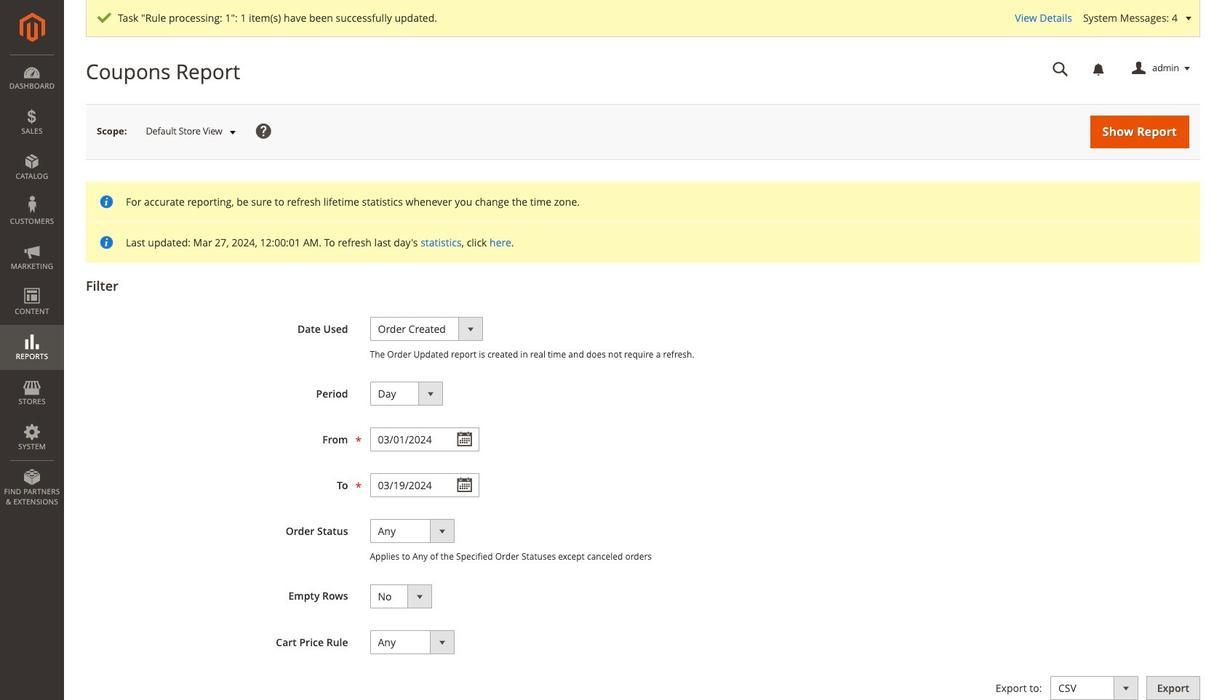 Task type: describe. For each thing, give the bounding box(es) containing it.
magento admin panel image
[[19, 12, 45, 42]]



Task type: locate. For each thing, give the bounding box(es) containing it.
None text field
[[1043, 56, 1079, 81], [370, 428, 479, 452], [1043, 56, 1079, 81], [370, 428, 479, 452]]

None text field
[[370, 474, 479, 498]]

menu bar
[[0, 55, 64, 515]]



